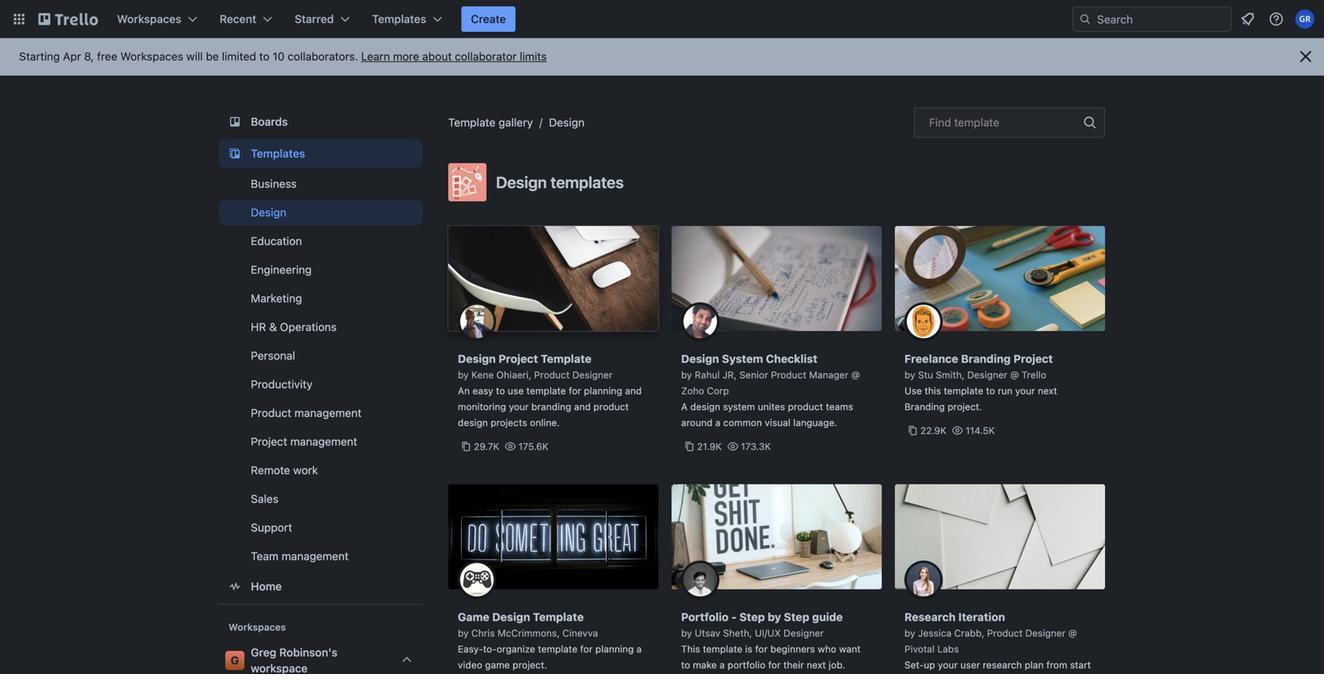 Task type: vqa. For each thing, say whether or not it's contained in the screenshot.
members within PRIVATE ONLY BOARD MEMBERS CAN SEE AND EDIT THIS BOARD.
no



Task type: locate. For each thing, give the bounding box(es) containing it.
portfolio
[[681, 611, 729, 624]]

template left the gallery
[[448, 116, 496, 129]]

for inside game design template by chris mccrimmons, cinevva easy-to-organize template for planning a video game project.
[[580, 644, 593, 655]]

1 product from the left
[[594, 401, 629, 413]]

to inside portfolio - step by step guide by utsav sheth, ui/ux designer this template is for beginners who want to make a portfolio for their next job.
[[681, 660, 690, 671]]

sales
[[251, 493, 279, 506]]

0 horizontal spatial step
[[740, 611, 765, 624]]

workspaces button
[[108, 6, 207, 32]]

1 horizontal spatial project.
[[948, 401, 982, 413]]

collaborators.
[[288, 50, 358, 63]]

design right the gallery
[[549, 116, 585, 129]]

business link
[[219, 171, 423, 197]]

templates up business
[[251, 147, 305, 160]]

smith,
[[936, 370, 965, 381]]

0 horizontal spatial @
[[851, 370, 860, 381]]

your inside design project template by kene ohiaeri, product designer an easy to use template for planning and monitoring your branding and product design projects online.
[[509, 401, 529, 413]]

management for team management
[[282, 550, 349, 563]]

workspaces up free
[[117, 12, 181, 25]]

template
[[954, 116, 1000, 129], [527, 385, 566, 397], [944, 385, 984, 397], [538, 644, 578, 655], [703, 644, 743, 655]]

1 vertical spatial planning
[[596, 644, 634, 655]]

1 horizontal spatial next
[[1038, 385, 1057, 397]]

design right design icon
[[496, 173, 547, 192]]

by inside game design template by chris mccrimmons, cinevva easy-to-organize template for planning a video game project.
[[458, 628, 469, 639]]

workspaces down workspaces "popup button"
[[120, 50, 183, 63]]

search image
[[1079, 13, 1092, 25]]

designer up beginners
[[784, 628, 824, 639]]

around
[[681, 417, 713, 428]]

to down this
[[681, 660, 690, 671]]

a inside design system checklist by rahul jr, senior product manager @ zoho corp a design system unites product teams around a common visual language.
[[715, 417, 721, 428]]

education
[[251, 235, 302, 248]]

step right -
[[740, 611, 765, 624]]

project. up 114.5k
[[948, 401, 982, 413]]

0 horizontal spatial branding
[[905, 401, 945, 413]]

by up zoho
[[681, 370, 692, 381]]

research iteration by jessica crabb, product designer @ pivotal labs set-up your user research plan from start
[[905, 611, 1091, 675]]

a
[[715, 417, 721, 428], [637, 644, 642, 655], [720, 660, 725, 671]]

template up branding
[[541, 352, 592, 366]]

templates up more
[[372, 12, 426, 25]]

project up trello
[[1014, 352, 1053, 366]]

1 vertical spatial your
[[509, 401, 529, 413]]

0 vertical spatial a
[[715, 417, 721, 428]]

0 notifications image
[[1238, 10, 1257, 29]]

project.
[[948, 401, 982, 413], [513, 660, 547, 671]]

by inside 'freelance branding project by stu smith, designer @ trello use this template to run your next branding project.'
[[905, 370, 916, 381]]

0 vertical spatial planning
[[584, 385, 622, 397]]

@ inside the research iteration by jessica crabb, product designer @ pivotal labs set-up your user research plan from start
[[1069, 628, 1077, 639]]

workspaces inside "popup button"
[[117, 12, 181, 25]]

by for kene
[[458, 370, 469, 381]]

2 horizontal spatial @
[[1069, 628, 1077, 639]]

product up language.
[[788, 401, 823, 413]]

by for step
[[768, 611, 781, 624]]

back to home image
[[38, 6, 98, 32]]

designer up plan
[[1026, 628, 1066, 639]]

video
[[458, 660, 482, 671]]

a right make
[[720, 660, 725, 671]]

project. down organize
[[513, 660, 547, 671]]

project inside design project template by kene ohiaeri, product designer an easy to use template for planning and monitoring your branding and product design projects online.
[[499, 352, 538, 366]]

limits
[[520, 50, 547, 63]]

next
[[1038, 385, 1057, 397], [807, 660, 826, 671]]

0 vertical spatial and
[[625, 385, 642, 397]]

this
[[925, 385, 941, 397]]

design inside design system checklist by rahul jr, senior product manager @ zoho corp a design system unites product teams around a common visual language.
[[681, 352, 719, 366]]

1 vertical spatial project.
[[513, 660, 547, 671]]

guide
[[812, 611, 843, 624]]

zoho
[[681, 385, 704, 397]]

by inside design system checklist by rahul jr, senior product manager @ zoho corp a design system unites product teams around a common visual language.
[[681, 370, 692, 381]]

@ up start
[[1069, 628, 1077, 639]]

to left use
[[496, 385, 505, 397]]

management down support link
[[282, 550, 349, 563]]

1 horizontal spatial product
[[788, 401, 823, 413]]

Find template field
[[914, 108, 1105, 138]]

0 vertical spatial template
[[448, 116, 496, 129]]

to inside design project template by kene ohiaeri, product designer an easy to use template for planning and monitoring your branding and product design projects online.
[[496, 385, 505, 397]]

stu smith, designer @ trello image
[[905, 303, 943, 341]]

product down productivity
[[251, 407, 292, 420]]

to left 10
[[259, 50, 270, 63]]

designer up run
[[967, 370, 1008, 381]]

design
[[549, 116, 585, 129], [496, 173, 547, 192], [251, 206, 286, 219], [458, 352, 496, 366], [681, 352, 719, 366], [492, 611, 530, 624]]

0 vertical spatial your
[[1015, 385, 1035, 397]]

your down use
[[509, 401, 529, 413]]

template for project
[[541, 352, 592, 366]]

0 horizontal spatial product
[[594, 401, 629, 413]]

create
[[471, 12, 506, 25]]

template right the find
[[954, 116, 1000, 129]]

hr
[[251, 321, 266, 334]]

sheth,
[[723, 628, 752, 639]]

2 vertical spatial management
[[282, 550, 349, 563]]

template up cinevva
[[533, 611, 584, 624]]

remote
[[251, 464, 290, 477]]

find template
[[929, 116, 1000, 129]]

plan
[[1025, 660, 1044, 671]]

by up ui/ux
[[768, 611, 781, 624]]

system
[[723, 401, 755, 413]]

engineering link
[[219, 257, 423, 283]]

0 horizontal spatial your
[[509, 401, 529, 413]]

by up "an"
[[458, 370, 469, 381]]

more
[[393, 50, 419, 63]]

0 vertical spatial design link
[[549, 116, 585, 129]]

pivotal
[[905, 644, 935, 655]]

branding down this
[[905, 401, 945, 413]]

template down sheth,
[[703, 644, 743, 655]]

product inside design project template by kene ohiaeri, product designer an easy to use template for planning and monitoring your branding and product design projects online.
[[534, 370, 570, 381]]

management for product management
[[295, 407, 362, 420]]

template up branding
[[527, 385, 566, 397]]

0 horizontal spatial templates
[[251, 147, 305, 160]]

support
[[251, 521, 292, 534]]

by up easy-
[[458, 628, 469, 639]]

@ up run
[[1010, 370, 1019, 381]]

portfolio
[[728, 660, 766, 671]]

@ for freelance
[[1010, 370, 1019, 381]]

design inside design project template by kene ohiaeri, product designer an easy to use template for planning and monitoring your branding and product design projects online.
[[458, 352, 496, 366]]

gallery
[[499, 116, 533, 129]]

is
[[745, 644, 753, 655]]

labs
[[938, 644, 959, 655]]

from
[[1047, 660, 1068, 671]]

design link
[[549, 116, 585, 129], [219, 200, 423, 225]]

@ inside 'freelance branding project by stu smith, designer @ trello use this template to run your next branding project.'
[[1010, 370, 1019, 381]]

1 horizontal spatial templates
[[372, 12, 426, 25]]

next down trello
[[1038, 385, 1057, 397]]

team management
[[251, 550, 349, 563]]

product down the iteration at the right of the page
[[987, 628, 1023, 639]]

1 horizontal spatial and
[[625, 385, 642, 397]]

senior
[[740, 370, 768, 381]]

2 step from the left
[[784, 611, 810, 624]]

2 horizontal spatial project
[[1014, 352, 1053, 366]]

designer right ohiaeri,
[[572, 370, 613, 381]]

branding up run
[[961, 352, 1011, 366]]

workspaces up greg
[[229, 622, 286, 633]]

next down who
[[807, 660, 826, 671]]

to left run
[[986, 385, 995, 397]]

0 horizontal spatial next
[[807, 660, 826, 671]]

product down checklist
[[771, 370, 807, 381]]

template inside design project template by kene ohiaeri, product designer an easy to use template for planning and monitoring your branding and product design projects online.
[[541, 352, 592, 366]]

by up this
[[681, 628, 692, 639]]

1 horizontal spatial your
[[938, 660, 958, 671]]

personal link
[[219, 343, 423, 369]]

0 vertical spatial project.
[[948, 401, 982, 413]]

jessica crabb, product designer @ pivotal labs image
[[905, 561, 943, 599]]

1 vertical spatial design
[[458, 417, 488, 428]]

designer
[[572, 370, 613, 381], [967, 370, 1008, 381], [784, 628, 824, 639], [1026, 628, 1066, 639]]

template gallery link
[[448, 116, 533, 129]]

remote work
[[251, 464, 318, 477]]

design up around
[[690, 401, 720, 413]]

0 horizontal spatial project.
[[513, 660, 547, 671]]

0 horizontal spatial design
[[458, 417, 488, 428]]

projects
[[491, 417, 527, 428]]

0 horizontal spatial and
[[574, 401, 591, 413]]

run
[[998, 385, 1013, 397]]

1 vertical spatial management
[[290, 435, 357, 448]]

-
[[732, 611, 737, 624]]

Search field
[[1092, 7, 1231, 31]]

marketing
[[251, 292, 302, 305]]

1 vertical spatial and
[[574, 401, 591, 413]]

template down cinevva
[[538, 644, 578, 655]]

home link
[[219, 573, 423, 601]]

175.6k
[[518, 441, 549, 452]]

rahul
[[695, 370, 720, 381]]

your inside 'freelance branding project by stu smith, designer @ trello use this template to run your next branding project.'
[[1015, 385, 1035, 397]]

1 horizontal spatial step
[[784, 611, 810, 624]]

project up "remote" in the left bottom of the page
[[251, 435, 287, 448]]

2 product from the left
[[788, 401, 823, 413]]

business
[[251, 177, 297, 190]]

design up kene
[[458, 352, 496, 366]]

your down labs
[[938, 660, 958, 671]]

for up branding
[[569, 385, 581, 397]]

a
[[681, 401, 688, 413]]

1 vertical spatial a
[[637, 644, 642, 655]]

limited
[[222, 50, 256, 63]]

template inside 'freelance branding project by stu smith, designer @ trello use this template to run your next branding project.'
[[944, 385, 984, 397]]

your down trello
[[1015, 385, 1035, 397]]

1 horizontal spatial design
[[690, 401, 720, 413]]

a left this
[[637, 644, 642, 655]]

management down productivity link
[[295, 407, 362, 420]]

utsav sheth, ui/ux designer image
[[681, 561, 720, 599]]

crabb,
[[954, 628, 985, 639]]

template inside game design template by chris mccrimmons, cinevva easy-to-organize template for planning a video game project.
[[538, 644, 578, 655]]

management
[[295, 407, 362, 420], [290, 435, 357, 448], [282, 550, 349, 563]]

product up branding
[[534, 370, 570, 381]]

by inside design project template by kene ohiaeri, product designer an easy to use template for planning and monitoring your branding and product design projects online.
[[458, 370, 469, 381]]

by for stu
[[905, 370, 916, 381]]

0 vertical spatial next
[[1038, 385, 1057, 397]]

cinevva
[[563, 628, 598, 639]]

game
[[458, 611, 490, 624]]

1 vertical spatial next
[[807, 660, 826, 671]]

1 horizontal spatial @
[[1010, 370, 1019, 381]]

template inside game design template by chris mccrimmons, cinevva easy-to-organize template for planning a video game project.
[[533, 611, 584, 624]]

0 vertical spatial templates
[[372, 12, 426, 25]]

your inside the research iteration by jessica crabb, product designer @ pivotal labs set-up your user research plan from start
[[938, 660, 958, 671]]

want
[[839, 644, 861, 655]]

template down smith,
[[944, 385, 984, 397]]

portfolio - step by step guide by utsav sheth, ui/ux designer this template is for beginners who want to make a portfolio for their next job.
[[681, 611, 861, 671]]

and right branding
[[574, 401, 591, 413]]

start
[[1070, 660, 1091, 671]]

0 horizontal spatial design link
[[219, 200, 423, 225]]

design link right the gallery
[[549, 116, 585, 129]]

home image
[[225, 577, 244, 596]]

design down monitoring
[[458, 417, 488, 428]]

unites
[[758, 401, 785, 413]]

design inside design project template by kene ohiaeri, product designer an easy to use template for planning and monitoring your branding and product design projects online.
[[458, 417, 488, 428]]

and
[[625, 385, 642, 397], [574, 401, 591, 413]]

personal
[[251, 349, 295, 362]]

0 vertical spatial management
[[295, 407, 362, 420]]

2 vertical spatial workspaces
[[229, 622, 286, 633]]

template
[[448, 116, 496, 129], [541, 352, 592, 366], [533, 611, 584, 624]]

template for design
[[533, 611, 584, 624]]

to inside 'freelance branding project by stu smith, designer @ trello use this template to run your next branding project.'
[[986, 385, 995, 397]]

project up ohiaeri,
[[499, 352, 538, 366]]

1 vertical spatial branding
[[905, 401, 945, 413]]

g
[[231, 654, 239, 667]]

a right around
[[715, 417, 721, 428]]

by left stu
[[905, 370, 916, 381]]

2 horizontal spatial your
[[1015, 385, 1035, 397]]

board image
[[225, 112, 244, 131]]

1 vertical spatial workspaces
[[120, 50, 183, 63]]

product
[[534, 370, 570, 381], [771, 370, 807, 381], [251, 407, 292, 420], [987, 628, 1023, 639]]

an
[[458, 385, 470, 397]]

design link up education link
[[219, 200, 423, 225]]

2 vertical spatial template
[[533, 611, 584, 624]]

0 vertical spatial workspaces
[[117, 12, 181, 25]]

1 vertical spatial template
[[541, 352, 592, 366]]

to
[[259, 50, 270, 63], [496, 385, 505, 397], [986, 385, 995, 397], [681, 660, 690, 671]]

their
[[784, 660, 804, 671]]

2 vertical spatial your
[[938, 660, 958, 671]]

@ right manager
[[851, 370, 860, 381]]

jessica
[[918, 628, 952, 639]]

planning
[[584, 385, 622, 397], [596, 644, 634, 655]]

for
[[569, 385, 581, 397], [580, 644, 593, 655], [755, 644, 768, 655], [768, 660, 781, 671]]

by up the pivotal
[[905, 628, 916, 639]]

design icon image
[[448, 163, 487, 201]]

system
[[722, 352, 763, 366]]

management down product management link
[[290, 435, 357, 448]]

and left zoho
[[625, 385, 642, 397]]

hr & operations
[[251, 321, 337, 334]]

2 vertical spatial a
[[720, 660, 725, 671]]

product right branding
[[594, 401, 629, 413]]

1 horizontal spatial project
[[499, 352, 538, 366]]

1 horizontal spatial branding
[[961, 352, 1011, 366]]

monitoring
[[458, 401, 506, 413]]

design up rahul
[[681, 352, 719, 366]]

game
[[485, 660, 510, 671]]

greg robinson's workspace
[[251, 646, 338, 675]]

for down cinevva
[[580, 644, 593, 655]]

0 vertical spatial design
[[690, 401, 720, 413]]

step left guide
[[784, 611, 810, 624]]

for left "their"
[[768, 660, 781, 671]]

project inside 'freelance branding project by stu smith, designer @ trello use this template to run your next branding project.'
[[1014, 352, 1053, 366]]

design up mccrimmons,
[[492, 611, 530, 624]]



Task type: describe. For each thing, give the bounding box(es) containing it.
template inside portfolio - step by step guide by utsav sheth, ui/ux designer this template is for beginners who want to make a portfolio for their next job.
[[703, 644, 743, 655]]

trello
[[1022, 370, 1047, 381]]

robinson's
[[279, 646, 338, 659]]

design inside design system checklist by rahul jr, senior product manager @ zoho corp a design system unites product teams around a common visual language.
[[690, 401, 720, 413]]

beginners
[[771, 644, 815, 655]]

product inside the research iteration by jessica crabb, product designer @ pivotal labs set-up your user research plan from start
[[987, 628, 1023, 639]]

kene
[[471, 370, 494, 381]]

product inside design system checklist by rahul jr, senior product manager @ zoho corp a design system unites product teams around a common visual language.
[[788, 401, 823, 413]]

project. inside 'freelance branding project by stu smith, designer @ trello use this template to run your next branding project.'
[[948, 401, 982, 413]]

engineering
[[251, 263, 312, 276]]

use
[[508, 385, 524, 397]]

stu
[[918, 370, 933, 381]]

open information menu image
[[1269, 11, 1285, 27]]

teams
[[826, 401, 853, 413]]

user
[[961, 660, 980, 671]]

recent button
[[210, 6, 282, 32]]

0 horizontal spatial project
[[251, 435, 287, 448]]

templates button
[[363, 6, 452, 32]]

rahul jr, senior product manager @ zoho corp image
[[681, 303, 720, 341]]

job.
[[829, 660, 845, 671]]

design system checklist by rahul jr, senior product manager @ zoho corp a design system unites product teams around a common visual language.
[[681, 352, 860, 428]]

starting apr 8, free workspaces will be limited to 10 collaborators. learn more about collaborator limits
[[19, 50, 547, 63]]

designer inside portfolio - step by step guide by utsav sheth, ui/ux designer this template is for beginners who want to make a portfolio for their next job.
[[784, 628, 824, 639]]

10
[[273, 50, 285, 63]]

product inside design system checklist by rahul jr, senior product manager @ zoho corp a design system unites product teams around a common visual language.
[[771, 370, 807, 381]]

templates
[[551, 173, 624, 192]]

1 vertical spatial design link
[[219, 200, 423, 225]]

by for rahul
[[681, 370, 692, 381]]

checklist
[[766, 352, 818, 366]]

operations
[[280, 321, 337, 334]]

29.7k
[[474, 441, 500, 452]]

@ inside design system checklist by rahul jr, senior product manager @ zoho corp a design system unites product teams around a common visual language.
[[851, 370, 860, 381]]

1 step from the left
[[740, 611, 765, 624]]

&
[[269, 321, 277, 334]]

greg
[[251, 646, 276, 659]]

workspace
[[251, 662, 308, 675]]

productivity link
[[219, 372, 423, 397]]

ui/ux
[[755, 628, 781, 639]]

chris
[[471, 628, 495, 639]]

productivity
[[251, 378, 313, 391]]

management for project management
[[290, 435, 357, 448]]

@ for research
[[1069, 628, 1077, 639]]

organize
[[497, 644, 535, 655]]

a inside portfolio - step by step guide by utsav sheth, ui/ux designer this template is for beginners who want to make a portfolio for their next job.
[[720, 660, 725, 671]]

by for chris
[[458, 628, 469, 639]]

use
[[905, 385, 922, 397]]

create button
[[461, 6, 516, 32]]

for inside design project template by kene ohiaeri, product designer an easy to use template for planning and monitoring your branding and product design projects online.
[[569, 385, 581, 397]]

starred
[[295, 12, 334, 25]]

mccrimmons,
[[498, 628, 560, 639]]

education link
[[219, 229, 423, 254]]

boards
[[251, 115, 288, 128]]

114.5k
[[966, 425, 995, 436]]

up
[[924, 660, 935, 671]]

hr & operations link
[[219, 315, 423, 340]]

template inside design project template by kene ohiaeri, product designer an easy to use template for planning and monitoring your branding and product design projects online.
[[527, 385, 566, 397]]

chris mccrimmons, cinevva image
[[458, 561, 496, 599]]

language.
[[793, 417, 837, 428]]

by inside the research iteration by jessica crabb, product designer @ pivotal labs set-up your user research plan from start
[[905, 628, 916, 639]]

game design template by chris mccrimmons, cinevva easy-to-organize template for planning a video game project.
[[458, 611, 642, 671]]

support link
[[219, 515, 423, 541]]

free
[[97, 50, 117, 63]]

next inside portfolio - step by step guide by utsav sheth, ui/ux designer this template is for beginners who want to make a portfolio for their next job.
[[807, 660, 826, 671]]

product management
[[251, 407, 362, 420]]

team
[[251, 550, 279, 563]]

starred button
[[285, 6, 359, 32]]

learn more about collaborator limits link
[[361, 50, 547, 63]]

apr
[[63, 50, 81, 63]]

iteration
[[959, 611, 1005, 624]]

product management link
[[219, 401, 423, 426]]

greg robinson (gregrobinson96) image
[[1296, 10, 1315, 29]]

team management link
[[219, 544, 423, 569]]

remote work link
[[219, 458, 423, 483]]

8,
[[84, 50, 94, 63]]

to-
[[483, 644, 497, 655]]

design inside game design template by chris mccrimmons, cinevva easy-to-organize template for planning a video game project.
[[492, 611, 530, 624]]

next inside 'freelance branding project by stu smith, designer @ trello use this template to run your next branding project.'
[[1038, 385, 1057, 397]]

easy-
[[458, 644, 483, 655]]

ohiaeri,
[[497, 370, 531, 381]]

template board image
[[225, 144, 244, 163]]

boards link
[[219, 108, 423, 136]]

this
[[681, 644, 700, 655]]

collaborator
[[455, 50, 517, 63]]

research
[[983, 660, 1022, 671]]

learn
[[361, 50, 390, 63]]

product inside design project template by kene ohiaeri, product designer an easy to use template for planning and monitoring your branding and product design projects online.
[[594, 401, 629, 413]]

designer inside the research iteration by jessica crabb, product designer @ pivotal labs set-up your user research plan from start
[[1026, 628, 1066, 639]]

for right is
[[755, 644, 768, 655]]

planning inside game design template by chris mccrimmons, cinevva easy-to-organize template for planning a video game project.
[[596, 644, 634, 655]]

research
[[905, 611, 956, 624]]

planning inside design project template by kene ohiaeri, product designer an easy to use template for planning and monitoring your branding and product design projects online.
[[584, 385, 622, 397]]

design down business
[[251, 206, 286, 219]]

make
[[693, 660, 717, 671]]

template gallery
[[448, 116, 533, 129]]

design project template by kene ohiaeri, product designer an easy to use template for planning and monitoring your branding and product design projects online.
[[458, 352, 642, 428]]

1 vertical spatial templates
[[251, 147, 305, 160]]

1 horizontal spatial design link
[[549, 116, 585, 129]]

be
[[206, 50, 219, 63]]

kene ohiaeri, product designer image
[[458, 303, 496, 341]]

0 vertical spatial branding
[[961, 352, 1011, 366]]

project. inside game design template by chris mccrimmons, cinevva easy-to-organize template for planning a video game project.
[[513, 660, 547, 671]]

visual
[[765, 417, 791, 428]]

work
[[293, 464, 318, 477]]

designer inside design project template by kene ohiaeri, product designer an easy to use template for planning and monitoring your branding and product design projects online.
[[572, 370, 613, 381]]

templates inside popup button
[[372, 12, 426, 25]]

template inside field
[[954, 116, 1000, 129]]

will
[[186, 50, 203, 63]]

common
[[723, 417, 762, 428]]

about
[[422, 50, 452, 63]]

designer inside 'freelance branding project by stu smith, designer @ trello use this template to run your next branding project.'
[[967, 370, 1008, 381]]

22.9k
[[921, 425, 947, 436]]

primary element
[[0, 0, 1324, 38]]

jr,
[[723, 370, 737, 381]]

a inside game design template by chris mccrimmons, cinevva easy-to-organize template for planning a video game project.
[[637, 644, 642, 655]]

easy
[[473, 385, 493, 397]]



